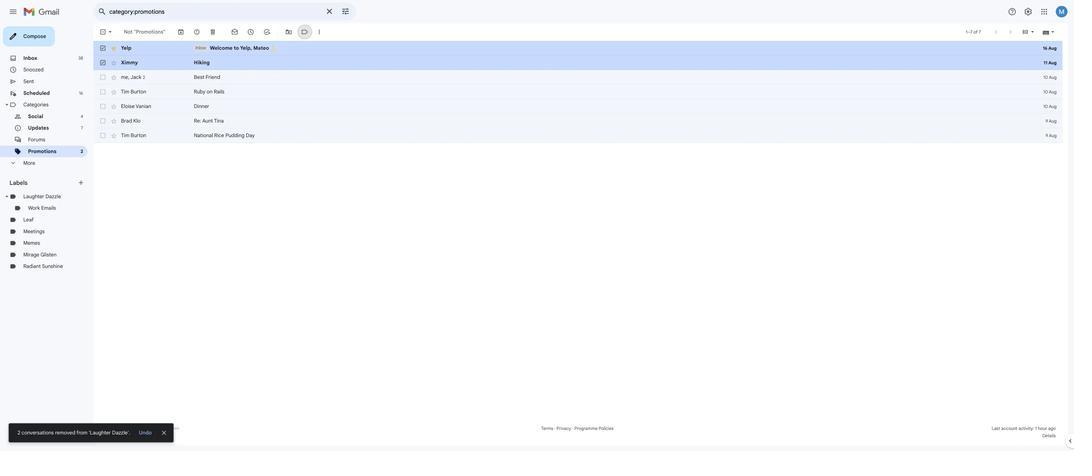 Task type: vqa. For each thing, say whether or not it's contained in the screenshot.
row containing Brad Klo
yes



Task type: describe. For each thing, give the bounding box(es) containing it.
row containing ximmy
[[104, 62, 1074, 78]]

vanian
[[151, 115, 168, 122]]

yelp,
[[267, 50, 280, 57]]

brad klo
[[134, 131, 156, 138]]

scheduled
[[26, 100, 55, 107]]

tina
[[238, 131, 249, 138]]

16
[[88, 101, 92, 107]]

ximmy
[[134, 66, 153, 73]]

compose button
[[3, 29, 61, 52]]

scheduled link
[[26, 100, 55, 107]]

labels
[[11, 199, 31, 207]]

dinner link
[[216, 114, 1074, 122]]

move to image
[[317, 32, 325, 40]]

✨ image
[[300, 50, 307, 57]]

forums
[[31, 152, 50, 159]]

to
[[260, 50, 266, 57]]

inbox inside labels navigation
[[26, 61, 41, 68]]

sent link
[[26, 87, 38, 94]]

work
[[31, 228, 44, 235]]

more button
[[0, 175, 97, 188]]

more image
[[351, 32, 359, 40]]

hiking
[[216, 66, 233, 73]]

ruby on rails link
[[216, 98, 1074, 106]]

labels heading
[[11, 199, 86, 207]]

on
[[230, 98, 236, 105]]

best friend
[[216, 82, 245, 89]]

promotions
[[31, 165, 63, 172]]

tim for ruby on rails
[[134, 98, 144, 105]]

memes
[[26, 267, 45, 274]]

me
[[134, 82, 142, 89]]

work emails link
[[31, 228, 62, 235]]

Search mail text field
[[122, 9, 356, 17]]

sent
[[26, 87, 38, 94]]

laughter
[[26, 215, 49, 222]]

more
[[26, 178, 39, 185]]

snoozed link
[[26, 74, 48, 81]]

best friend row
[[104, 78, 1074, 94]]

social link
[[31, 126, 48, 133]]

promotions link
[[31, 165, 63, 172]]

pudding
[[251, 147, 272, 154]]

7
[[90, 139, 92, 145]]

report spam image
[[215, 32, 223, 40]]

categories link
[[26, 113, 54, 120]]

day
[[273, 147, 283, 154]]

3 row from the top
[[104, 94, 1074, 110]]

aunt
[[225, 131, 237, 138]]

add to tasks image
[[292, 32, 301, 40]]

laughter dazzle
[[26, 215, 68, 222]]

welcome to yelp, mateo
[[233, 50, 300, 57]]

leaf link
[[26, 241, 37, 248]]

rails
[[238, 98, 249, 105]]

"promotions"
[[149, 32, 184, 39]]

row containing yelp
[[104, 45, 1074, 62]]

ruby
[[216, 98, 228, 105]]

6 row from the top
[[104, 143, 1074, 159]]

row containing brad klo
[[104, 126, 1074, 143]]

re: aunt tina
[[216, 131, 249, 138]]

inbox link
[[26, 61, 41, 68]]

national rice pudding day link
[[216, 147, 1074, 155]]

best friend link
[[216, 82, 1074, 90]]

snooze image
[[275, 32, 283, 40]]

re:
[[216, 131, 223, 138]]

tim for national rice pudding day
[[134, 147, 144, 154]]

archive image
[[197, 32, 205, 40]]

klo
[[148, 131, 156, 138]]



Task type: locate. For each thing, give the bounding box(es) containing it.
burton for ruby
[[145, 98, 163, 105]]

best
[[216, 82, 227, 89]]

tim down brad
[[134, 147, 144, 154]]

0 vertical spatial tim
[[134, 98, 144, 105]]

inbox
[[217, 50, 229, 56], [26, 61, 41, 68]]

1 tim burton from the top
[[134, 98, 163, 105]]

None checkbox
[[110, 32, 118, 40], [110, 66, 118, 74], [110, 114, 118, 122], [110, 147, 118, 155], [110, 32, 118, 40], [110, 66, 118, 74], [110, 114, 118, 122], [110, 147, 118, 155]]

alert
[[13, 19, 1074, 26]]

friend
[[229, 82, 245, 89]]

meetings link
[[26, 254, 50, 261]]

forums link
[[31, 152, 50, 159]]

re: aunt tina link
[[216, 130, 1074, 139]]

social
[[31, 126, 48, 133]]

38
[[87, 62, 92, 68]]

2 tim from the top
[[134, 147, 144, 154]]

None search field
[[104, 3, 395, 23]]

main content containing not "promotions"
[[104, 26, 1074, 452]]

tim burton for national rice pudding day
[[134, 147, 163, 154]]

tim burton
[[134, 98, 163, 105], [134, 147, 163, 154]]

inbox up snoozed
[[26, 61, 41, 68]]

jack
[[145, 82, 157, 89]]

ruby on rails
[[216, 98, 249, 105]]

row containing eloise vanian
[[104, 110, 1074, 126]]

leaf
[[26, 241, 37, 248]]

0 vertical spatial burton
[[145, 98, 163, 105]]

tim down the me
[[134, 98, 144, 105]]

categories
[[26, 113, 54, 120]]

burton up eloise vanian
[[145, 98, 163, 105]]

mateo
[[282, 50, 299, 57]]

meetings
[[26, 254, 50, 261]]

welcome
[[233, 50, 258, 57]]

updates link
[[31, 139, 54, 146]]

main menu image
[[10, 8, 19, 18]]

tim burton for ruby on rails
[[134, 98, 163, 105]]

None checkbox
[[110, 49, 118, 58], [110, 82, 118, 90], [110, 98, 118, 106], [110, 130, 118, 139], [110, 49, 118, 58], [110, 82, 118, 90], [110, 98, 118, 106], [110, 130, 118, 139]]

row
[[104, 45, 1074, 62], [104, 62, 1074, 78], [104, 94, 1074, 110], [104, 110, 1074, 126], [104, 126, 1074, 143], [104, 143, 1074, 159]]

tim
[[134, 98, 144, 105], [134, 147, 144, 154]]

1 vertical spatial tim
[[134, 147, 144, 154]]

1 vertical spatial burton
[[145, 147, 163, 154]]

0 vertical spatial tim burton
[[134, 98, 163, 105]]

search mail image
[[106, 6, 121, 20]]

updates
[[31, 139, 54, 146]]

tim burton down me , jack 2
[[134, 98, 163, 105]]

laughter dazzle link
[[26, 215, 68, 222]]

burton for national
[[145, 147, 163, 154]]

1 vertical spatial tim burton
[[134, 147, 163, 154]]

eloise
[[134, 115, 150, 122]]

5 row from the top
[[104, 126, 1074, 143]]

labels image
[[335, 32, 343, 40]]

1 burton from the top
[[145, 98, 163, 105]]

not "promotions"
[[138, 32, 184, 39]]

emails
[[46, 228, 62, 235]]

snoozed
[[26, 74, 48, 81]]

burton
[[145, 98, 163, 105], [145, 147, 163, 154]]

tim burton down brad klo
[[134, 147, 163, 154]]

compose
[[26, 37, 51, 44]]

clear search image
[[358, 4, 374, 21]]

not
[[138, 32, 147, 39]]

2 tim burton from the top
[[134, 147, 163, 154]]

dinner
[[216, 115, 233, 122]]

4 row from the top
[[104, 110, 1074, 126]]

0 vertical spatial inbox
[[217, 50, 229, 56]]

main content
[[104, 26, 1074, 452]]

gmail image
[[26, 5, 70, 21]]

1 tim from the top
[[134, 98, 144, 105]]

2 row from the top
[[104, 62, 1074, 78]]

national rice pudding day
[[216, 147, 283, 154]]

2 burton from the top
[[145, 147, 163, 154]]

yelp
[[134, 50, 146, 57]]

1 vertical spatial inbox
[[26, 61, 41, 68]]

labels navigation
[[0, 26, 104, 452]]

1 row from the top
[[104, 45, 1074, 62]]

0 horizontal spatial inbox
[[26, 61, 41, 68]]

,
[[142, 82, 144, 89]]

inbox up hiking
[[217, 50, 229, 56]]

mark as read image
[[257, 32, 265, 40]]

1 horizontal spatial inbox
[[217, 50, 229, 56]]

hiking link
[[216, 66, 1074, 74]]

burton down 'klo'
[[145, 147, 163, 154]]

work emails
[[31, 228, 62, 235]]

not "promotions" button
[[134, 28, 187, 43]]

rice
[[238, 147, 249, 154]]

2
[[159, 83, 161, 89]]

advanced search options image
[[376, 4, 392, 21]]

dazzle
[[51, 215, 68, 222]]

national
[[216, 147, 237, 154]]

eloise vanian
[[134, 115, 168, 122]]

brad
[[134, 131, 147, 138]]

delete image
[[233, 32, 241, 40]]

memes link
[[26, 267, 45, 274]]

me , jack 2
[[134, 82, 161, 89]]



